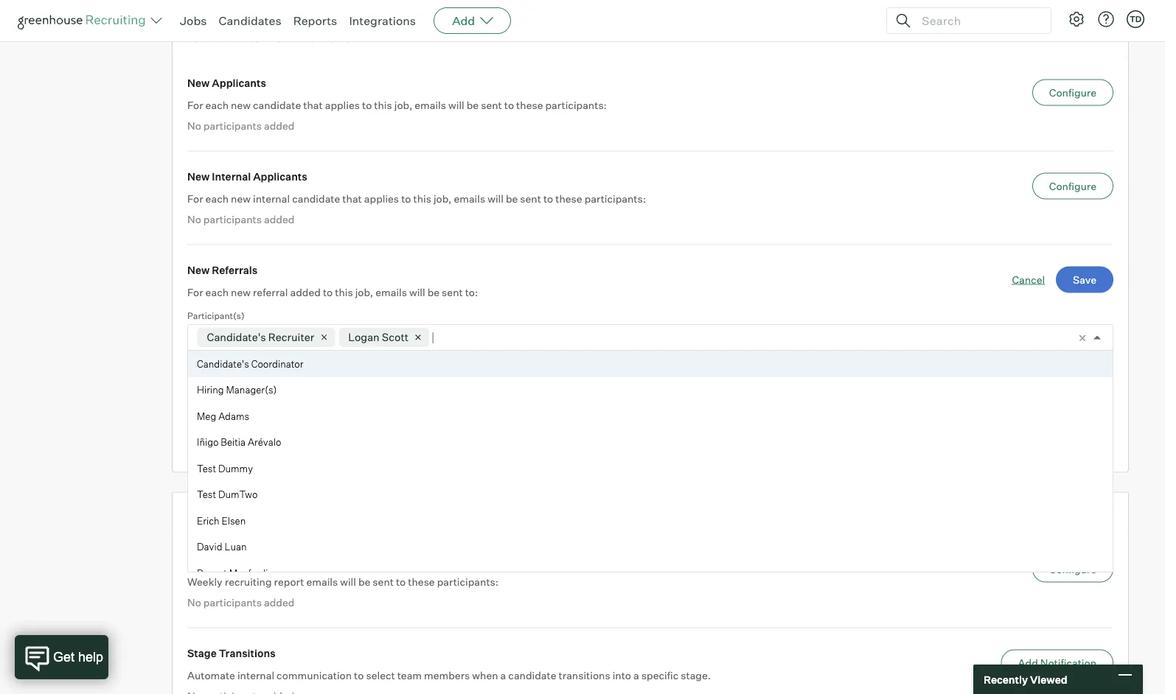 Task type: locate. For each thing, give the bounding box(es) containing it.
0 horizontal spatial these
[[408, 576, 435, 589]]

new down new internal applicants at top left
[[231, 192, 251, 205]]

1 new from the top
[[187, 76, 210, 89]]

added down report
[[264, 596, 294, 609]]

hiring manager(s)
[[197, 384, 277, 396]]

0 vertical spatial applicants
[[212, 76, 266, 89]]

be
[[467, 99, 479, 112], [506, 192, 518, 205], [428, 286, 440, 299], [485, 410, 497, 423], [358, 576, 370, 589]]

for each new agency submission added to this job, emails will be sent to:
[[187, 410, 536, 423]]

new up meg
[[187, 388, 210, 401]]

david luan
[[197, 541, 247, 553]]

no
[[187, 119, 201, 132], [187, 213, 201, 226], [187, 596, 201, 609]]

1 vertical spatial participants
[[203, 213, 262, 226]]

no participants added down the recruiting
[[187, 596, 294, 609]]

0 vertical spatial configure button
[[1032, 79, 1114, 106]]

submissions
[[252, 388, 317, 401]]

each
[[205, 99, 229, 112], [205, 192, 229, 205], [205, 286, 229, 299], [205, 410, 229, 423]]

new referrals
[[187, 264, 258, 277]]

1 vertical spatial notifications
[[233, 504, 321, 523]]

new left internal
[[187, 170, 210, 183]]

erich
[[197, 515, 220, 527]]

1 vertical spatial add
[[1018, 657, 1038, 670]]

2 vertical spatial no
[[187, 596, 201, 609]]

job,
[[394, 99, 412, 112], [434, 192, 452, 205], [355, 286, 373, 299], [413, 410, 431, 423]]

1 vertical spatial no
[[187, 213, 201, 226]]

applicants down candidate
[[212, 76, 266, 89]]

3 participants from the top
[[203, 596, 262, 609]]

candidate's up hiring
[[197, 358, 249, 370]]

3 configure from the top
[[1049, 563, 1097, 576]]

0 vertical spatial add
[[452, 13, 475, 28]]

1 vertical spatial applicants
[[253, 170, 307, 183]]

1 no from the top
[[187, 119, 201, 132]]

1 participants from the top
[[203, 119, 262, 132]]

1 vertical spatial configure
[[1049, 180, 1097, 193]]

new for new internal applicants
[[187, 170, 210, 183]]

configure image
[[1068, 10, 1086, 28]]

0 vertical spatial participants
[[203, 119, 262, 132]]

1 for from the top
[[187, 99, 203, 112]]

specific
[[641, 669, 679, 682]]

iñigo beitia arévalo
[[197, 437, 281, 449]]

new for new agency submissions
[[187, 388, 210, 401]]

3 new from the top
[[187, 264, 210, 277]]

each for applicants
[[205, 99, 229, 112]]

for for for each new agency submission added to this job, emails will be sent to:
[[187, 410, 203, 423]]

1 vertical spatial participants:
[[585, 192, 646, 205]]

new down new applicants
[[231, 99, 251, 112]]

1 vertical spatial applies
[[364, 192, 399, 205]]

1 weekly from the top
[[187, 554, 224, 567]]

0 horizontal spatial that
[[303, 99, 323, 112]]

for for for each new candidate that applies to this job, emails will be sent to these participants:
[[187, 99, 203, 112]]

3 no from the top
[[187, 596, 201, 609]]

applicants right internal
[[253, 170, 307, 183]]

1 no participants added from the top
[[187, 119, 294, 132]]

2 test from the top
[[197, 489, 216, 501]]

a right into
[[634, 669, 639, 682]]

0 horizontal spatial add
[[452, 13, 475, 28]]

internal
[[253, 192, 290, 205], [237, 669, 274, 682]]

cancel link
[[1012, 273, 1045, 287]]

1 new from the top
[[231, 99, 251, 112]]

2 no participants added from the top
[[187, 213, 294, 226]]

2 a from the left
[[634, 669, 639, 682]]

for down new internal applicants at top left
[[187, 192, 203, 205]]

viewed
[[1030, 674, 1068, 686]]

each down new applicants
[[205, 99, 229, 112]]

2 configure from the top
[[1049, 180, 1097, 193]]

test for test dummy
[[197, 463, 216, 475]]

candidate's recruiter up candidate's coordinator
[[207, 331, 314, 344]]

0 vertical spatial configure
[[1049, 86, 1097, 99]]

1 vertical spatial candidate
[[292, 192, 340, 205]]

2 weekly from the top
[[187, 576, 223, 589]]

new for new applicants
[[187, 76, 210, 89]]

participants
[[203, 119, 262, 132], [203, 213, 262, 226], [203, 596, 262, 609]]

add notification
[[1018, 657, 1097, 670]]

2 new from the top
[[231, 192, 251, 205]]

td
[[1130, 14, 1142, 24]]

2 vertical spatial these
[[408, 576, 435, 589]]

3 configure button from the top
[[1032, 557, 1114, 583]]

participants down new applicants
[[203, 119, 262, 132]]

1 test from the top
[[197, 463, 216, 475]]

configure for other notifications
[[1049, 563, 1097, 576]]

1 vertical spatial weekly
[[187, 576, 223, 589]]

each down internal
[[205, 192, 229, 205]]

0 horizontal spatial a
[[500, 669, 506, 682]]

candidate's down the participant(s)
[[207, 331, 266, 344]]

will
[[448, 99, 464, 112], [488, 192, 504, 205], [409, 286, 425, 299], [467, 410, 483, 423], [340, 576, 356, 589]]

1 vertical spatial configure button
[[1032, 173, 1114, 200]]

new for new referrals
[[187, 264, 210, 277]]

1 horizontal spatial applies
[[364, 192, 399, 205]]

td button
[[1124, 7, 1148, 31]]

members
[[424, 669, 470, 682]]

2 vertical spatial participants:
[[437, 576, 499, 589]]

0 vertical spatial candidate
[[253, 99, 301, 112]]

configure
[[1049, 86, 1097, 99], [1049, 180, 1097, 193], [1049, 563, 1097, 576]]

2 horizontal spatial these
[[556, 192, 582, 205]]

test up other
[[197, 489, 216, 501]]

for for for each new referral added to this job, emails will be sent to:
[[187, 286, 203, 299]]

coordinator
[[251, 358, 304, 370]]

candidate's recruiter down adams
[[197, 435, 301, 448]]

added
[[264, 119, 294, 132], [264, 213, 294, 226], [290, 286, 321, 299], [348, 410, 378, 423], [264, 596, 294, 609]]

2 vertical spatial configure button
[[1032, 557, 1114, 583]]

1 horizontal spatial a
[[634, 669, 639, 682]]

0 vertical spatial these
[[516, 99, 543, 112]]

1 vertical spatial test
[[197, 489, 216, 501]]

participants down the recruiting
[[203, 596, 262, 609]]

4 for from the top
[[187, 410, 203, 423]]

candidate's down meg adams
[[197, 435, 254, 448]]

add inside button
[[1018, 657, 1038, 670]]

add for add notification
[[1018, 657, 1038, 670]]

internal down new internal applicants at top left
[[253, 192, 290, 205]]

recruiter down agency on the bottom of page
[[257, 435, 301, 448]]

reports link
[[293, 13, 337, 28]]

2 vertical spatial no participants added
[[187, 596, 294, 609]]

0 vertical spatial weekly
[[187, 554, 224, 567]]

0 vertical spatial no participants added
[[187, 119, 294, 132]]

notifications
[[264, 27, 352, 46], [233, 504, 321, 523]]

candidate down new internal applicants at top left
[[292, 192, 340, 205]]

erich elsen
[[197, 515, 246, 527]]

recruiter up coordinator
[[268, 331, 314, 344]]

for each new internal candidate that applies to this job, emails will be sent to these participants:
[[187, 192, 646, 205]]

candidate's recruiter
[[207, 331, 314, 344], [197, 435, 301, 448]]

for up iñigo at bottom
[[187, 410, 203, 423]]

1 vertical spatial no participants added
[[187, 213, 294, 226]]

jobs
[[180, 13, 207, 28]]

0 vertical spatial no
[[187, 119, 201, 132]]

1 configure button from the top
[[1032, 79, 1114, 106]]

2 vertical spatial candidate's
[[197, 435, 254, 448]]

manager(s)
[[226, 384, 277, 396]]

configure button
[[1032, 79, 1114, 106], [1032, 173, 1114, 200], [1032, 557, 1114, 583]]

1 horizontal spatial that
[[342, 192, 362, 205]]

no participants added down new applicants
[[187, 119, 294, 132]]

new down referrals
[[231, 286, 251, 299]]

agency
[[253, 410, 288, 423]]

3 each from the top
[[205, 286, 229, 299]]

4 new from the top
[[187, 388, 210, 401]]

added right referral
[[290, 286, 321, 299]]

added down new internal applicants at top left
[[264, 213, 294, 226]]

candidate notifications
[[190, 27, 352, 46]]

no participants added for other
[[187, 596, 294, 609]]

2 for from the top
[[187, 192, 203, 205]]

candidate down new applicants
[[253, 99, 301, 112]]

this
[[374, 99, 392, 112], [413, 192, 431, 205], [335, 286, 353, 299], [393, 410, 411, 423]]

no participants added for candidate
[[187, 119, 294, 132]]

0 vertical spatial test
[[197, 463, 216, 475]]

elsen
[[222, 515, 246, 527]]

beitia
[[221, 437, 246, 449]]

integrations
[[349, 13, 416, 28]]

3 for from the top
[[187, 286, 203, 299]]

2 new from the top
[[187, 170, 210, 183]]

3 new from the top
[[231, 286, 251, 299]]

to
[[362, 99, 372, 112], [504, 99, 514, 112], [401, 192, 411, 205], [543, 192, 553, 205], [323, 286, 333, 299], [381, 410, 390, 423], [396, 576, 406, 589], [354, 669, 364, 682]]

no up new referrals
[[187, 213, 201, 226]]

added up new internal applicants at top left
[[264, 119, 294, 132]]

rupert manfredi
[[197, 568, 268, 579]]

new down candidate
[[187, 76, 210, 89]]

1 configure from the top
[[1049, 86, 1097, 99]]

1 horizontal spatial to:
[[523, 410, 536, 423]]

2 each from the top
[[205, 192, 229, 205]]

4 new from the top
[[231, 410, 251, 423]]

candidate right when
[[508, 669, 556, 682]]

that
[[303, 99, 323, 112], [342, 192, 362, 205]]

Search text field
[[918, 10, 1038, 31]]

1 vertical spatial recruiter
[[257, 435, 301, 448]]

0 vertical spatial to:
[[465, 286, 478, 299]]

0 vertical spatial that
[[303, 99, 323, 112]]

when
[[472, 669, 498, 682]]

new applicants
[[187, 76, 266, 89]]

internal down the transitions
[[237, 669, 274, 682]]

test
[[197, 463, 216, 475], [197, 489, 216, 501]]

candidate
[[253, 99, 301, 112], [292, 192, 340, 205], [508, 669, 556, 682]]

0 horizontal spatial applies
[[325, 99, 360, 112]]

each down new referrals
[[205, 286, 229, 299]]

a right when
[[500, 669, 506, 682]]

report
[[281, 554, 316, 567]]

2 vertical spatial participants
[[203, 596, 262, 609]]

save button
[[1056, 267, 1114, 293]]

participants:
[[545, 99, 607, 112], [585, 192, 646, 205], [437, 576, 499, 589]]

test dumtwo
[[197, 489, 258, 501]]

3 no participants added from the top
[[187, 596, 294, 609]]

weekly
[[187, 554, 224, 567], [187, 576, 223, 589]]

new down agency
[[231, 410, 251, 423]]

for up the participant(s)
[[187, 286, 203, 299]]

no down rupert in the bottom left of the page
[[187, 596, 201, 609]]

1 vertical spatial candidate's recruiter
[[197, 435, 301, 448]]

candidate's
[[207, 331, 266, 344], [197, 358, 249, 370], [197, 435, 254, 448]]

each down agency
[[205, 410, 229, 423]]

1 each from the top
[[205, 99, 229, 112]]

participants down internal
[[203, 213, 262, 226]]

0 vertical spatial notifications
[[264, 27, 352, 46]]

adams
[[218, 411, 249, 422]]

new for agency
[[231, 410, 251, 423]]

for down new applicants
[[187, 99, 203, 112]]

configure button for candidate notifications
[[1032, 79, 1114, 106]]

0 vertical spatial internal
[[253, 192, 290, 205]]

4 each from the top
[[205, 410, 229, 423]]

2 vertical spatial configure
[[1049, 563, 1097, 576]]

stage transitions
[[187, 647, 276, 660]]

0 vertical spatial participants:
[[545, 99, 607, 112]]

report
[[274, 576, 304, 589]]

sent
[[481, 99, 502, 112], [520, 192, 541, 205], [442, 286, 463, 299], [500, 410, 521, 423], [373, 576, 394, 589]]

add inside popup button
[[452, 13, 475, 28]]

no participants added down new internal applicants at top left
[[187, 213, 294, 226]]

participant(s)
[[187, 310, 245, 321]]

1 horizontal spatial add
[[1018, 657, 1038, 670]]

referrals
[[212, 264, 258, 277]]

candidates
[[219, 13, 281, 28]]

0 horizontal spatial to:
[[465, 286, 478, 299]]

no down new applicants
[[187, 119, 201, 132]]

recruiter
[[268, 331, 314, 344], [257, 435, 301, 448]]

new agency submissions
[[187, 388, 317, 401]]

a
[[500, 669, 506, 682], [634, 669, 639, 682]]

weekly recruiting report
[[187, 554, 316, 567]]

added for weekly recruiting report
[[264, 596, 294, 609]]

1 vertical spatial to:
[[523, 410, 536, 423]]

test down iñigo at bottom
[[197, 463, 216, 475]]

new left referrals
[[187, 264, 210, 277]]

1 vertical spatial that
[[342, 192, 362, 205]]



Task type: describe. For each thing, give the bounding box(es) containing it.
jobs link
[[180, 13, 207, 28]]

notification
[[1040, 657, 1097, 670]]

dumtwo
[[218, 489, 258, 501]]

iñigo
[[197, 437, 219, 449]]

notifications for candidate notifications
[[264, 27, 352, 46]]

agency
[[212, 388, 250, 401]]

notifications for other notifications
[[233, 504, 321, 523]]

each for internal
[[205, 192, 229, 205]]

internal
[[212, 170, 251, 183]]

2 configure button from the top
[[1032, 173, 1114, 200]]

transitions
[[219, 647, 276, 660]]

1 horizontal spatial these
[[516, 99, 543, 112]]

added right submission
[[348, 410, 378, 423]]

added for new internal applicants
[[264, 213, 294, 226]]

referral
[[253, 286, 288, 299]]

rupert
[[197, 568, 227, 579]]

stage.
[[681, 669, 711, 682]]

for for for each new internal candidate that applies to this job, emails will be sent to these participants:
[[187, 192, 203, 205]]

luan
[[224, 541, 247, 553]]

participants for candidate
[[203, 119, 262, 132]]

meg
[[197, 411, 216, 422]]

manfredi
[[229, 568, 268, 579]]

reports
[[293, 13, 337, 28]]

0 vertical spatial applies
[[325, 99, 360, 112]]

2 participants from the top
[[203, 213, 262, 226]]

logan
[[348, 331, 380, 344]]

configure button for other notifications
[[1032, 557, 1114, 583]]

david
[[197, 541, 222, 553]]

td button
[[1127, 10, 1145, 28]]

integrations link
[[349, 13, 416, 28]]

weekly recruiting report emails will be sent to these participants:
[[187, 576, 499, 589]]

new internal applicants
[[187, 170, 307, 183]]

no for candidate
[[187, 119, 201, 132]]

candidates link
[[219, 13, 281, 28]]

stage
[[187, 647, 217, 660]]

2 no from the top
[[187, 213, 201, 226]]

communication
[[277, 669, 352, 682]]

1 vertical spatial candidate's
[[197, 358, 249, 370]]

0 vertical spatial candidate's
[[207, 331, 266, 344]]

add for add
[[452, 13, 475, 28]]

weekly for weekly recruiting report
[[187, 554, 224, 567]]

recruiting
[[225, 576, 272, 589]]

other
[[190, 504, 229, 523]]

submission
[[290, 410, 346, 423]]

greenhouse recruiting image
[[18, 12, 150, 29]]

save
[[1073, 273, 1097, 286]]

no for other
[[187, 596, 201, 609]]

automate
[[187, 669, 235, 682]]

add button
[[434, 7, 511, 34]]

participants for other
[[203, 596, 262, 609]]

recently
[[984, 674, 1028, 686]]

each for agency
[[205, 410, 229, 423]]

for each new candidate that applies to this job, emails will be sent to these participants:
[[187, 99, 607, 112]]

2 vertical spatial candidate
[[508, 669, 556, 682]]

add notification button
[[1001, 650, 1114, 677]]

dummy
[[218, 463, 253, 475]]

automate internal communication to select team members when a candidate transitions into a specific stage.
[[187, 669, 711, 682]]

new for internal
[[231, 192, 251, 205]]

for each new referral added to this job, emails will be sent to:
[[187, 286, 478, 299]]

meg adams
[[197, 411, 249, 422]]

cancel
[[1012, 273, 1045, 286]]

new for referral
[[231, 286, 251, 299]]

other notifications
[[190, 504, 321, 523]]

0 vertical spatial candidate's recruiter
[[207, 331, 314, 344]]

1 vertical spatial these
[[556, 192, 582, 205]]

test dummy
[[197, 463, 253, 475]]

scott
[[382, 331, 409, 344]]

configure for candidate notifications
[[1049, 86, 1097, 99]]

candidate's coordinator
[[197, 358, 304, 370]]

test for test dumtwo
[[197, 489, 216, 501]]

team
[[397, 669, 422, 682]]

1 vertical spatial internal
[[237, 669, 274, 682]]

logan scott
[[348, 331, 409, 344]]

1 a from the left
[[500, 669, 506, 682]]

transitions
[[559, 669, 610, 682]]

added for new applicants
[[264, 119, 294, 132]]

candidate
[[190, 27, 261, 46]]

each for referrals
[[205, 286, 229, 299]]

0 vertical spatial recruiter
[[268, 331, 314, 344]]

into
[[613, 669, 631, 682]]

recently viewed
[[984, 674, 1068, 686]]

recruiting
[[226, 554, 279, 567]]

new for candidate
[[231, 99, 251, 112]]

weekly for weekly recruiting report emails will be sent to these participants:
[[187, 576, 223, 589]]

hiring
[[197, 384, 224, 396]]

select
[[366, 669, 395, 682]]

arévalo
[[248, 437, 281, 449]]



Task type: vqa. For each thing, say whether or not it's contained in the screenshot.
first Average LINK from the left
no



